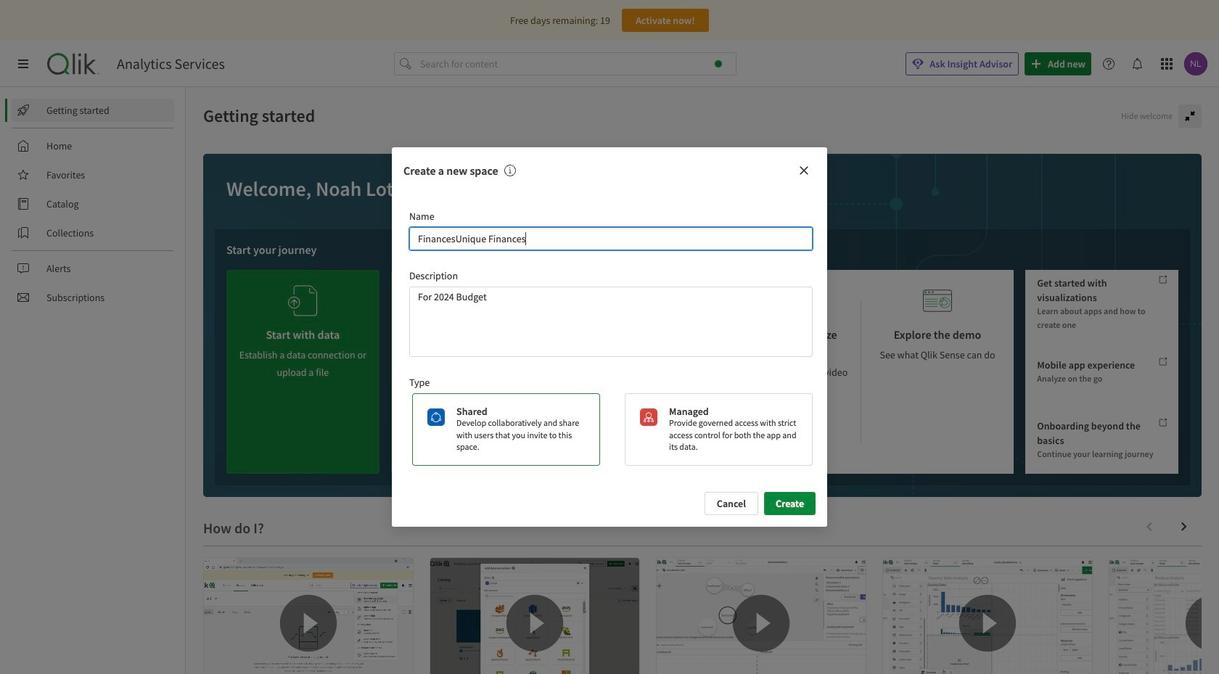 Task type: locate. For each thing, give the bounding box(es) containing it.
invite users image
[[453, 276, 482, 314]]

navigation pane element
[[0, 93, 185, 315]]

dialog
[[392, 147, 827, 527]]

analytics services element
[[117, 55, 225, 73]]

how do i load data into an app? image
[[430, 558, 639, 674]]

main content
[[186, 87, 1219, 674]]

None text field
[[409, 287, 813, 357]]

close sidebar menu image
[[17, 58, 29, 70]]

home badge image
[[715, 60, 722, 67]]

None text field
[[409, 227, 813, 250]]

option group
[[406, 393, 813, 466]]



Task type: describe. For each thing, give the bounding box(es) containing it.
hide welcome image
[[1184, 110, 1196, 122]]

how do i create a visualization? image
[[883, 558, 1092, 674]]

how do i define data associations? image
[[657, 558, 866, 674]]

explore the demo image
[[923, 282, 952, 320]]

learn how to analyze data image
[[770, 282, 799, 320]]

analyze sample data image
[[617, 282, 646, 320]]

how do i create an app? image
[[204, 558, 413, 674]]

close image
[[798, 165, 810, 176]]



